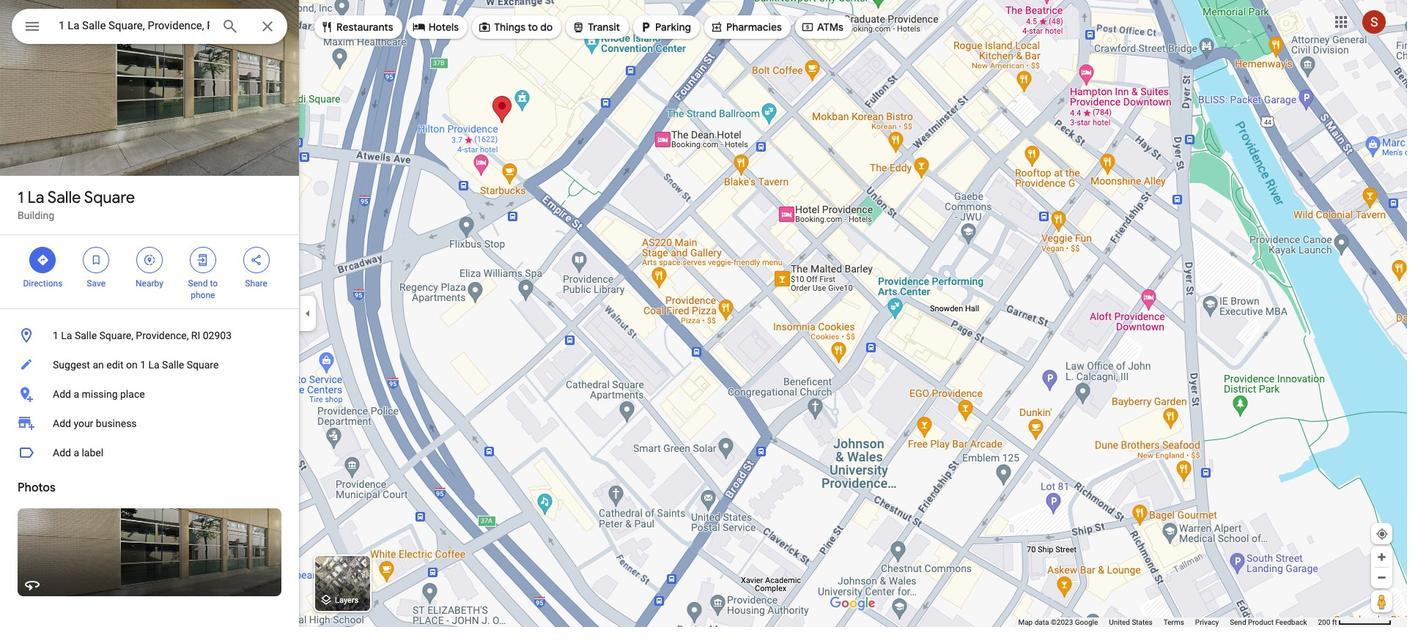 Task type: vqa. For each thing, say whether or not it's contained in the screenshot.
Travel time
no



Task type: describe. For each thing, give the bounding box(es) containing it.
phone
[[191, 290, 215, 301]]

pharmacies
[[726, 21, 782, 34]]


[[36, 252, 49, 268]]

send product feedback
[[1230, 619, 1307, 627]]

send for send to phone
[[188, 279, 208, 289]]


[[143, 252, 156, 268]]


[[478, 19, 491, 35]]

terms button
[[1164, 618, 1184, 627]]

200 ft
[[1318, 619, 1337, 627]]

things
[[494, 21, 526, 34]]


[[320, 19, 334, 35]]

add a missing place button
[[0, 380, 299, 409]]

2 vertical spatial la
[[148, 359, 160, 371]]

 things to do
[[478, 19, 553, 35]]

ri
[[191, 330, 200, 342]]

an
[[93, 359, 104, 371]]

salle for square
[[47, 188, 81, 208]]

building
[[18, 210, 54, 221]]

product
[[1248, 619, 1274, 627]]

salle for square,
[[75, 330, 97, 342]]

actions for 1 la salle square region
[[0, 235, 299, 309]]

hotels
[[429, 21, 459, 34]]

privacy button
[[1195, 618, 1219, 627]]

feedback
[[1276, 619, 1307, 627]]

add your business
[[53, 418, 137, 430]]

your
[[74, 418, 93, 430]]

a for missing
[[74, 388, 79, 400]]

 button
[[12, 9, 53, 47]]

to inside the  things to do
[[528, 21, 538, 34]]

salle inside suggest an edit on 1 la salle square button
[[162, 359, 184, 371]]

providence,
[[136, 330, 189, 342]]

map
[[1018, 619, 1033, 627]]

missing
[[82, 388, 118, 400]]

1 la salle square main content
[[0, 0, 299, 627]]

place
[[120, 388, 145, 400]]

united states button
[[1109, 618, 1153, 627]]

2 vertical spatial 1
[[140, 359, 146, 371]]


[[196, 252, 209, 268]]

suggest
[[53, 359, 90, 371]]

data
[[1035, 619, 1049, 627]]

add a missing place
[[53, 388, 145, 400]]


[[639, 19, 652, 35]]

transit
[[588, 21, 620, 34]]

a for label
[[74, 447, 79, 459]]

show street view coverage image
[[1371, 591, 1393, 613]]

google account: sheryl atherton  
(sheryl.atherton@adept.ai) image
[[1363, 10, 1386, 33]]

terms
[[1164, 619, 1184, 627]]

parking
[[655, 21, 691, 34]]

add for add a label
[[53, 447, 71, 459]]

directions
[[23, 279, 63, 289]]

ft
[[1332, 619, 1337, 627]]

united
[[1109, 619, 1130, 627]]

save
[[87, 279, 106, 289]]

nearby
[[136, 279, 163, 289]]


[[90, 252, 103, 268]]

show your location image
[[1376, 528, 1389, 541]]

suggest an edit on 1 la salle square button
[[0, 350, 299, 380]]


[[412, 19, 426, 35]]



Task type: locate. For each thing, give the bounding box(es) containing it.
square
[[84, 188, 135, 208], [187, 359, 219, 371]]

1 right 'on'
[[140, 359, 146, 371]]

1 horizontal spatial square
[[187, 359, 219, 371]]

 restaurants
[[320, 19, 393, 35]]

1 vertical spatial la
[[61, 330, 72, 342]]

square,
[[99, 330, 133, 342]]

0 horizontal spatial la
[[27, 188, 44, 208]]

send inside button
[[1230, 619, 1246, 627]]

zoom out image
[[1377, 572, 1388, 583]]

add a label button
[[0, 438, 299, 468]]

la
[[27, 188, 44, 208], [61, 330, 72, 342], [148, 359, 160, 371]]

send product feedback button
[[1230, 618, 1307, 627]]

2 vertical spatial add
[[53, 447, 71, 459]]

2 horizontal spatial la
[[148, 359, 160, 371]]

square inside button
[[187, 359, 219, 371]]

 hotels
[[412, 19, 459, 35]]

0 vertical spatial a
[[74, 388, 79, 400]]

02903
[[203, 330, 232, 342]]

add for add a missing place
[[53, 388, 71, 400]]

1 up suggest
[[53, 330, 59, 342]]

1 vertical spatial a
[[74, 447, 79, 459]]

0 horizontal spatial 1
[[18, 188, 24, 208]]

1 inside 1 la salle square building
[[18, 188, 24, 208]]

privacy
[[1195, 619, 1219, 627]]

 pharmacies
[[710, 19, 782, 35]]

1 vertical spatial square
[[187, 359, 219, 371]]

2 add from the top
[[53, 418, 71, 430]]

zoom in image
[[1377, 552, 1388, 563]]

1 vertical spatial salle
[[75, 330, 97, 342]]

states
[[1132, 619, 1153, 627]]

1 for square,
[[53, 330, 59, 342]]


[[801, 19, 814, 35]]

0 vertical spatial square
[[84, 188, 135, 208]]

label
[[82, 447, 103, 459]]

la up building
[[27, 188, 44, 208]]

0 vertical spatial send
[[188, 279, 208, 289]]

square up  on the top left
[[84, 188, 135, 208]]

2 horizontal spatial 1
[[140, 359, 146, 371]]

1 horizontal spatial to
[[528, 21, 538, 34]]

1
[[18, 188, 24, 208], [53, 330, 59, 342], [140, 359, 146, 371]]

send to phone
[[188, 279, 218, 301]]

la right 'on'
[[148, 359, 160, 371]]

add your business link
[[0, 409, 299, 438]]

add for add your business
[[53, 418, 71, 430]]

a left missing
[[74, 388, 79, 400]]

google
[[1075, 619, 1098, 627]]

add a label
[[53, 447, 103, 459]]

2 a from the top
[[74, 447, 79, 459]]

layers
[[335, 596, 358, 606]]

 search field
[[12, 9, 287, 47]]

la inside 1 la salle square building
[[27, 188, 44, 208]]

salle down the providence,
[[162, 359, 184, 371]]

do
[[540, 21, 553, 34]]

1 vertical spatial add
[[53, 418, 71, 430]]

0 vertical spatial la
[[27, 188, 44, 208]]

la up suggest
[[61, 330, 72, 342]]

suggest an edit on 1 la salle square
[[53, 359, 219, 371]]

send
[[188, 279, 208, 289], [1230, 619, 1246, 627]]

send for send product feedback
[[1230, 619, 1246, 627]]

add
[[53, 388, 71, 400], [53, 418, 71, 430], [53, 447, 71, 459]]

None field
[[59, 17, 210, 34]]

salle up building
[[47, 188, 81, 208]]

1 for square
[[18, 188, 24, 208]]

google maps element
[[0, 0, 1407, 627]]

2 vertical spatial salle
[[162, 359, 184, 371]]

 atms
[[801, 19, 844, 35]]

footer
[[1018, 618, 1318, 627]]

0 vertical spatial to
[[528, 21, 538, 34]]

to up phone in the top left of the page
[[210, 279, 218, 289]]

to
[[528, 21, 538, 34], [210, 279, 218, 289]]

3 add from the top
[[53, 447, 71, 459]]

0 vertical spatial 1
[[18, 188, 24, 208]]

footer inside google maps element
[[1018, 618, 1318, 627]]

1 add from the top
[[53, 388, 71, 400]]

1 a from the top
[[74, 388, 79, 400]]

salle left square,
[[75, 330, 97, 342]]

salle inside 1 la salle square, providence, ri 02903 button
[[75, 330, 97, 342]]

0 vertical spatial salle
[[47, 188, 81, 208]]

1 horizontal spatial 1
[[53, 330, 59, 342]]

200
[[1318, 619, 1331, 627]]

add left your
[[53, 418, 71, 430]]

©2023
[[1051, 619, 1073, 627]]

restaurants
[[336, 21, 393, 34]]

united states
[[1109, 619, 1153, 627]]

1 horizontal spatial send
[[1230, 619, 1246, 627]]

to left do
[[528, 21, 538, 34]]

none field inside the 1 la salle square, providence, ri 02903 field
[[59, 17, 210, 34]]

salle inside 1 la salle square building
[[47, 188, 81, 208]]

1 vertical spatial 1
[[53, 330, 59, 342]]

square down ri
[[187, 359, 219, 371]]

send up phone in the top left of the page
[[188, 279, 208, 289]]

200 ft button
[[1318, 619, 1392, 627]]

1 la salle square, providence, ri 02903 button
[[0, 321, 299, 350]]

a
[[74, 388, 79, 400], [74, 447, 79, 459]]

add down suggest
[[53, 388, 71, 400]]

1 La Salle Square, Providence, RI 02903 field
[[12, 9, 287, 44]]

la for square,
[[61, 330, 72, 342]]

edit
[[106, 359, 124, 371]]

business
[[96, 418, 137, 430]]

send left product
[[1230, 619, 1246, 627]]

1 vertical spatial to
[[210, 279, 218, 289]]

0 horizontal spatial to
[[210, 279, 218, 289]]

1 up building
[[18, 188, 24, 208]]


[[250, 252, 263, 268]]

send inside send to phone
[[188, 279, 208, 289]]

photos
[[18, 481, 56, 496]]

footer containing map data ©2023 google
[[1018, 618, 1318, 627]]


[[572, 19, 585, 35]]

atms
[[817, 21, 844, 34]]


[[710, 19, 723, 35]]

collapse side panel image
[[300, 306, 316, 322]]

salle
[[47, 188, 81, 208], [75, 330, 97, 342], [162, 359, 184, 371]]

 transit
[[572, 19, 620, 35]]

0 horizontal spatial square
[[84, 188, 135, 208]]

1 horizontal spatial la
[[61, 330, 72, 342]]

0 vertical spatial add
[[53, 388, 71, 400]]

add left the "label"
[[53, 447, 71, 459]]

1 la salle square, providence, ri 02903
[[53, 330, 232, 342]]

la for square
[[27, 188, 44, 208]]

on
[[126, 359, 138, 371]]

to inside send to phone
[[210, 279, 218, 289]]

a left the "label"
[[74, 447, 79, 459]]

 parking
[[639, 19, 691, 35]]

square inside 1 la salle square building
[[84, 188, 135, 208]]

share
[[245, 279, 267, 289]]

0 horizontal spatial send
[[188, 279, 208, 289]]


[[23, 16, 41, 37]]

1 vertical spatial send
[[1230, 619, 1246, 627]]

1 la salle square building
[[18, 188, 135, 221]]

map data ©2023 google
[[1018, 619, 1098, 627]]



